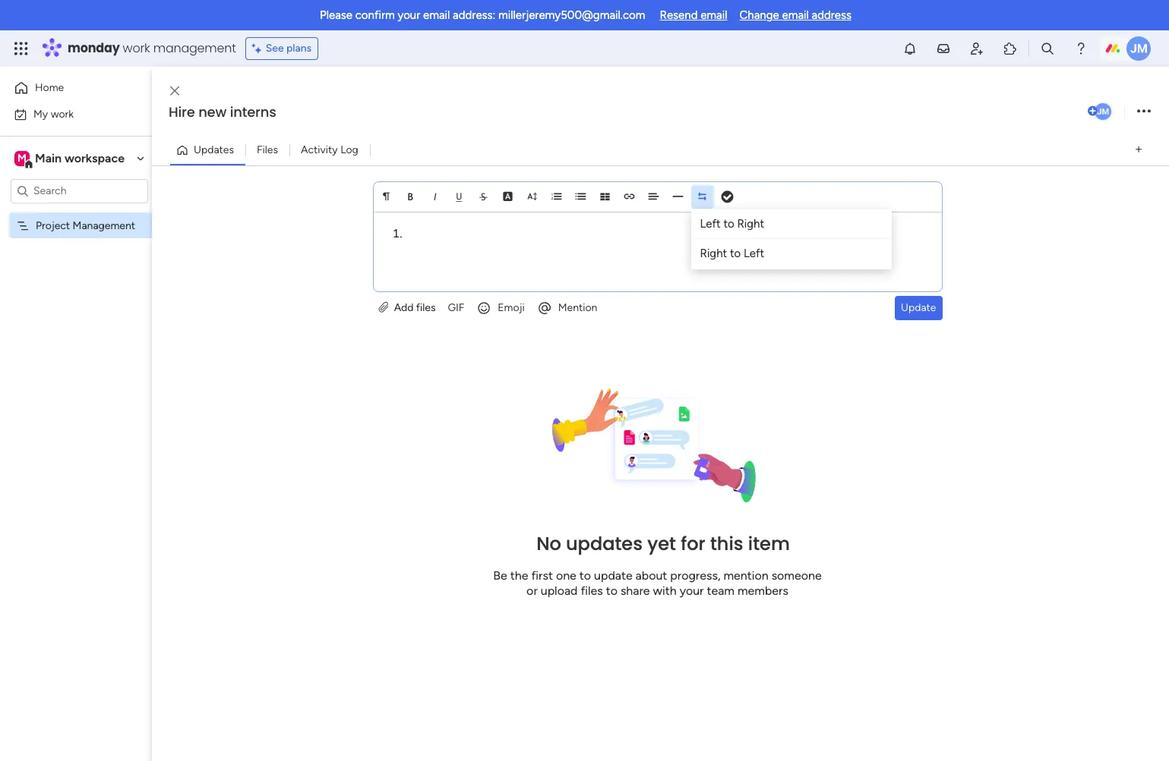 Task type: locate. For each thing, give the bounding box(es) containing it.
left down 'rtl ltr' "icon"
[[700, 217, 721, 231]]

right up right to left
[[737, 217, 764, 231]]

management
[[153, 40, 236, 57]]

millerjeremy500@gmail.com
[[498, 8, 645, 22]]

right
[[737, 217, 764, 231], [700, 247, 727, 261]]

1 vertical spatial work
[[51, 107, 74, 120]]

update
[[901, 301, 936, 314]]

no updates yet for this item
[[536, 532, 790, 557]]

strikethrough image
[[478, 191, 489, 202]]

upload
[[541, 584, 578, 598]]

work right monday
[[123, 40, 150, 57]]

update button
[[895, 296, 942, 320]]

change email address link
[[740, 8, 852, 22]]

files down update
[[581, 584, 603, 598]]

close image
[[170, 85, 179, 97]]

jeremy miller image left options icon
[[1093, 102, 1113, 122]]

be the first one to update about progress, mention someone or upload files to share with your team members
[[493, 569, 822, 598]]

notifications image
[[902, 41, 918, 56]]

your right confirm
[[398, 8, 420, 22]]

workspace selection element
[[14, 149, 127, 169]]

work right my
[[51, 107, 74, 120]]

your
[[398, 8, 420, 22], [680, 584, 704, 598]]

share
[[621, 584, 650, 598]]

workspace image
[[14, 150, 30, 167]]

italic image
[[430, 191, 440, 202]]

to
[[723, 217, 734, 231], [730, 247, 741, 261], [579, 569, 591, 583], [606, 584, 618, 598]]

my
[[33, 107, 48, 120]]

work
[[123, 40, 150, 57], [51, 107, 74, 120]]

1 horizontal spatial files
[[581, 584, 603, 598]]

rtl ltr image
[[697, 191, 708, 202]]

email left address:
[[423, 8, 450, 22]]

activity log button
[[289, 138, 370, 162]]

this
[[710, 532, 743, 557]]

size image
[[527, 191, 537, 202]]

jeremy miller image
[[1127, 36, 1151, 61], [1093, 102, 1113, 122]]

mention button
[[531, 296, 603, 320]]

invite members image
[[969, 41, 985, 56]]

1 horizontal spatial work
[[123, 40, 150, 57]]

the
[[510, 569, 528, 583]]

1 horizontal spatial email
[[701, 8, 727, 22]]

dapulse attachment image
[[379, 301, 388, 314]]

resend email link
[[660, 8, 727, 22]]

email
[[423, 8, 450, 22], [701, 8, 727, 22], [782, 8, 809, 22]]

0 vertical spatial files
[[416, 301, 436, 314]]

0 vertical spatial left
[[700, 217, 721, 231]]

left down left to right in the right of the page
[[744, 247, 764, 261]]

work for monday
[[123, 40, 150, 57]]

inbox image
[[936, 41, 951, 56]]

updates
[[566, 532, 643, 557]]

files
[[257, 143, 278, 156]]

3 email from the left
[[782, 8, 809, 22]]

email right resend
[[701, 8, 727, 22]]

no
[[536, 532, 561, 557]]

0 horizontal spatial email
[[423, 8, 450, 22]]

files right the add
[[416, 301, 436, 314]]

updates button
[[170, 138, 245, 162]]

checklist image
[[721, 192, 733, 203]]

0 horizontal spatial jeremy miller image
[[1093, 102, 1113, 122]]

0 vertical spatial work
[[123, 40, 150, 57]]

yet
[[647, 532, 676, 557]]

work inside button
[[51, 107, 74, 120]]

new
[[198, 103, 227, 122]]

change email address
[[740, 8, 852, 22]]

text color image
[[503, 191, 513, 202]]

management
[[73, 219, 135, 232]]

apps image
[[1003, 41, 1018, 56]]

1 horizontal spatial right
[[737, 217, 764, 231]]

2 horizontal spatial email
[[782, 8, 809, 22]]

1 vertical spatial right
[[700, 247, 727, 261]]

your down progress,
[[680, 584, 704, 598]]

search everything image
[[1040, 41, 1055, 56]]

option
[[0, 212, 194, 215]]

log
[[340, 143, 358, 156]]

email right change
[[782, 8, 809, 22]]

0 horizontal spatial left
[[700, 217, 721, 231]]

to right one
[[579, 569, 591, 583]]

hire
[[169, 103, 195, 122]]

files
[[416, 301, 436, 314], [581, 584, 603, 598]]

left to right
[[700, 217, 764, 231]]

1 horizontal spatial your
[[680, 584, 704, 598]]

1 horizontal spatial jeremy miller image
[[1127, 36, 1151, 61]]

home
[[35, 81, 64, 94]]

1 vertical spatial files
[[581, 584, 603, 598]]

confirm
[[355, 8, 395, 22]]

link image
[[624, 191, 635, 202]]

be
[[493, 569, 507, 583]]

1 vertical spatial left
[[744, 247, 764, 261]]

1 vertical spatial jeremy miller image
[[1093, 102, 1113, 122]]

your inside be the first one to update about progress, mention someone or upload files to share with your team members
[[680, 584, 704, 598]]

0 vertical spatial your
[[398, 8, 420, 22]]

item
[[748, 532, 790, 557]]

format image
[[381, 191, 392, 202]]

0 vertical spatial jeremy miller image
[[1127, 36, 1151, 61]]

align image
[[648, 191, 659, 202]]

0 horizontal spatial your
[[398, 8, 420, 22]]

help image
[[1073, 41, 1089, 56]]

work for my
[[51, 107, 74, 120]]

about
[[636, 569, 667, 583]]

0 horizontal spatial work
[[51, 107, 74, 120]]

2 email from the left
[[701, 8, 727, 22]]

jeremy miller image right help icon
[[1127, 36, 1151, 61]]

updates
[[194, 143, 234, 156]]

for
[[681, 532, 705, 557]]

please confirm your email address: millerjeremy500@gmail.com
[[320, 8, 645, 22]]

bold image
[[405, 191, 416, 202]]

resend
[[660, 8, 698, 22]]

left
[[700, 217, 721, 231], [744, 247, 764, 261]]

right down left to right in the right of the page
[[700, 247, 727, 261]]

with
[[653, 584, 677, 598]]

1 vertical spatial your
[[680, 584, 704, 598]]

add view image
[[1136, 144, 1142, 156]]

my work button
[[9, 102, 163, 126]]

please
[[320, 8, 353, 22]]

email for change email address
[[782, 8, 809, 22]]



Task type: describe. For each thing, give the bounding box(es) containing it.
email for resend email
[[701, 8, 727, 22]]

home button
[[9, 76, 163, 100]]

monday
[[68, 40, 120, 57]]

1 email from the left
[[423, 8, 450, 22]]

first
[[531, 569, 553, 583]]

0 vertical spatial right
[[737, 217, 764, 231]]

main workspace
[[35, 151, 125, 165]]

right to left
[[700, 247, 764, 261]]

project
[[36, 219, 70, 232]]

main
[[35, 151, 62, 165]]

emoji button
[[470, 296, 531, 320]]

interns
[[230, 103, 276, 122]]

add
[[394, 301, 414, 314]]

one
[[556, 569, 576, 583]]

see plans button
[[245, 37, 318, 60]]

table image
[[600, 191, 610, 202]]

my work
[[33, 107, 74, 120]]

update
[[594, 569, 633, 583]]

project management list box
[[0, 210, 194, 444]]

to down update
[[606, 584, 618, 598]]

progress,
[[670, 569, 721, 583]]

workspace
[[65, 151, 125, 165]]

see
[[266, 42, 284, 55]]

hire new interns
[[169, 103, 276, 122]]

select product image
[[14, 41, 29, 56]]

options image
[[1137, 101, 1151, 122]]

1 horizontal spatial left
[[744, 247, 764, 261]]

line image
[[673, 191, 683, 202]]

underline image
[[454, 191, 465, 202]]

gif
[[448, 301, 464, 314]]

to down left to right in the right of the page
[[730, 247, 741, 261]]

to down checklist image
[[723, 217, 734, 231]]

1. numbers image
[[551, 191, 562, 202]]

m
[[18, 152, 27, 164]]

activity log
[[301, 143, 358, 156]]

activity
[[301, 143, 338, 156]]

see plans
[[266, 42, 312, 55]]

monday work management
[[68, 40, 236, 57]]

files inside be the first one to update about progress, mention someone or upload files to share with your team members
[[581, 584, 603, 598]]

0 horizontal spatial files
[[416, 301, 436, 314]]

resend email
[[660, 8, 727, 22]]

&bull; bullets image
[[575, 191, 586, 202]]

left to right link
[[691, 209, 891, 239]]

someone
[[772, 569, 822, 583]]

right to left link
[[691, 239, 891, 269]]

team
[[707, 584, 735, 598]]

emoji
[[498, 301, 525, 314]]

Search in workspace field
[[32, 182, 127, 200]]

address:
[[453, 8, 496, 22]]

change
[[740, 8, 779, 22]]

add files
[[391, 301, 436, 314]]

dapulse addbtn image
[[1088, 106, 1098, 116]]

or
[[527, 584, 538, 598]]

Hire new interns field
[[165, 103, 1085, 122]]

0 horizontal spatial right
[[700, 247, 727, 261]]

mention
[[724, 569, 769, 583]]

project management
[[36, 219, 135, 232]]

plans
[[286, 42, 312, 55]]

members
[[738, 584, 788, 598]]

gif button
[[442, 296, 470, 320]]

address
[[812, 8, 852, 22]]

mention
[[558, 301, 597, 314]]

files button
[[245, 138, 289, 162]]



Task type: vqa. For each thing, say whether or not it's contained in the screenshot.
first v2 overdue deadline icon from the bottom
no



